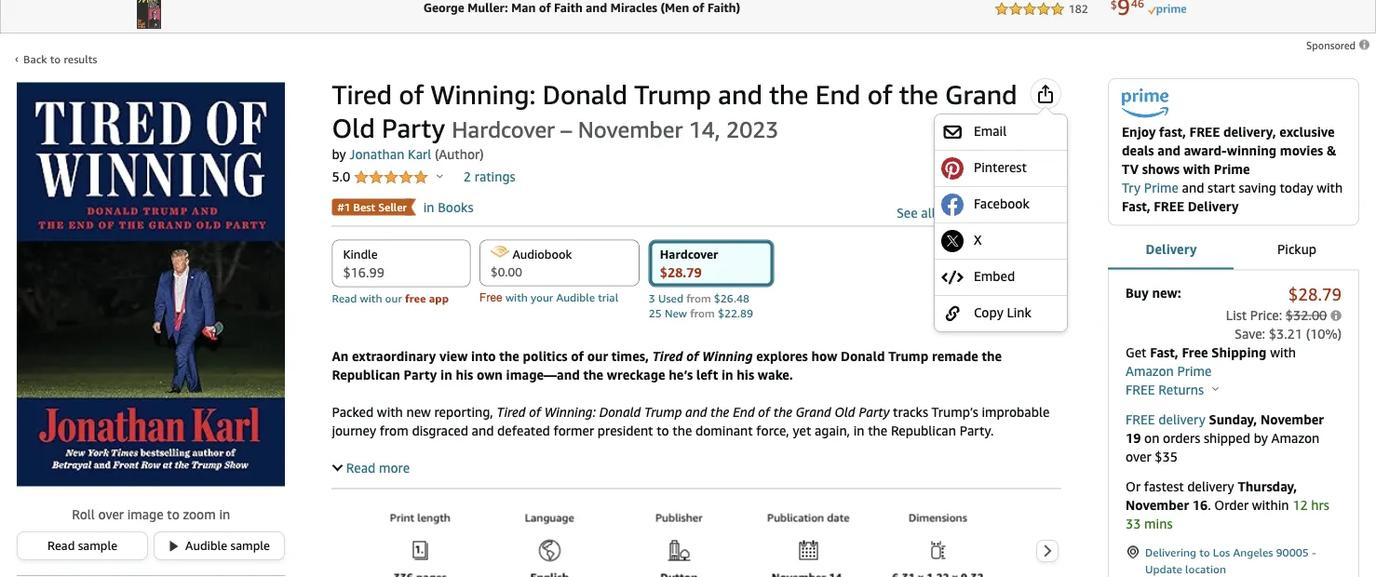 Task type: vqa. For each thing, say whether or not it's contained in the screenshot.
top winning:
yes



Task type: describe. For each thing, give the bounding box(es) containing it.
free up 19
[[1126, 411, 1155, 427]]

orders
[[1163, 430, 1201, 445]]

november for thursday, november 16
[[1126, 497, 1189, 513]]

x
[[974, 232, 982, 247]]

with down award-
[[1184, 161, 1211, 176]]

delivery link
[[1108, 228, 1234, 271]]

winning: inside tired of winning: donald trump and the end of the grand old party
[[431, 79, 536, 110]]

$35
[[1155, 449, 1178, 464]]

2 vertical spatial trump
[[644, 404, 682, 420]]

delivering to los angeles 90005 - update location
[[1146, 546, 1317, 576]]

new:
[[1153, 285, 1182, 300]]

times,
[[612, 348, 649, 364]]

buy new:
[[1126, 285, 1182, 300]]

12 hrs 33 mins
[[1126, 497, 1330, 531]]

trump inside explores how donald trump remade the republican party in his own image—and the wreckage he's left in his wake.
[[889, 348, 929, 364]]

ratings
[[475, 169, 516, 184]]

winning
[[702, 348, 753, 364]]

copy link link
[[942, 303, 1061, 325]]

popover image inside 5.0 button
[[437, 174, 443, 178]]

link
[[1007, 304, 1032, 320]]

roll over image to zoom in
[[72, 507, 230, 523]]

$22.89
[[718, 307, 754, 320]]

1 horizontal spatial audible
[[556, 291, 595, 304]]

date
[[827, 511, 850, 524]]

thursday,
[[1238, 479, 1298, 494]]

and left start
[[1182, 180, 1205, 195]]

try
[[1122, 180, 1141, 195]]

1 horizontal spatial to
[[167, 507, 180, 523]]

0 horizontal spatial november
[[578, 116, 683, 143]]

read for read with our free app
[[332, 292, 357, 305]]

thursday, november 16
[[1126, 479, 1298, 513]]

sunday,
[[1209, 411, 1258, 427]]

$32.00
[[1286, 307, 1328, 323]]

delivery inside 'enjoy fast, free delivery, exclusive deals and award-winning movies & tv shows with prime try prime and start saving today with fast, free delivery'
[[1188, 198, 1239, 214]]

old inside tired of winning: donald trump and the end of the grand old party
[[332, 113, 375, 144]]

to inside delivering to los angeles 90005 - update location
[[1200, 546, 1211, 559]]

donald inside tired of winning: donald trump and the end of the grand old party
[[543, 79, 628, 110]]

free delivery link
[[1126, 411, 1206, 427]]

$16.99
[[343, 265, 385, 280]]

tab list containing delivery
[[1108, 228, 1360, 271]]

2 vertical spatial party
[[859, 404, 890, 420]]

amazon prime logo image
[[1122, 88, 1169, 122]]

hardcover for hardcover – november 14, 2023
[[452, 116, 555, 143]]

see all formats and editions link
[[897, 205, 1062, 220]]

0 vertical spatial prime
[[1214, 161, 1251, 176]]

sponsored link
[[1307, 36, 1372, 55]]

on orders shipped by amazon over $35
[[1126, 430, 1320, 464]]

and up the 'x' link
[[989, 205, 1011, 220]]

x link
[[942, 230, 1061, 252]]

update
[[1146, 563, 1183, 576]]

into
[[471, 348, 496, 364]]

0 horizontal spatial our
[[385, 292, 402, 305]]

#1
[[338, 201, 351, 214]]

2023
[[727, 116, 779, 143]]

free delivery
[[1126, 411, 1206, 427]]

by inside on orders shipped by amazon over $35
[[1254, 430, 1268, 445]]

or
[[1126, 479, 1141, 494]]

save: $3.21 (10%)
[[1235, 326, 1342, 341]]

free up award-
[[1190, 124, 1220, 139]]

facebook image
[[942, 194, 964, 216]]

extraordinary
[[352, 348, 436, 364]]

2
[[464, 169, 471, 184]]

1 horizontal spatial $28.79
[[1289, 284, 1342, 304]]

editions
[[1015, 205, 1062, 220]]

read more
[[346, 460, 410, 475]]

save:
[[1235, 326, 1266, 341]]

embed image
[[942, 266, 964, 289]]

amazon inside the get fast, free shipping with amazon prime
[[1126, 363, 1174, 378]]

free inside button
[[1126, 382, 1155, 397]]

2 vertical spatial tired
[[497, 404, 526, 420]]

get fast, free shipping with amazon prime
[[1126, 344, 1297, 378]]

(10%)
[[1306, 326, 1342, 341]]

16
[[1193, 497, 1208, 513]]

image
[[127, 507, 164, 523]]

copy link
[[974, 304, 1032, 320]]

an extraordinary view into the politics of our times, tired of winning
[[332, 348, 753, 364]]

hardcover $28.79
[[660, 247, 718, 280]]

with left your
[[506, 291, 528, 304]]

sample for read sample
[[78, 539, 117, 553]]

party inside tired of winning: donald trump and the end of the grand old party
[[382, 113, 445, 144]]

. order within
[[1208, 497, 1293, 513]]

25
[[649, 307, 662, 320]]

list
[[1226, 307, 1247, 323]]

image—and
[[506, 367, 580, 382]]

back
[[23, 52, 47, 65]]

price:
[[1251, 307, 1283, 323]]

packed
[[332, 404, 374, 420]]

next image
[[1043, 544, 1053, 558]]

award-
[[1184, 142, 1227, 158]]

play image
[[170, 541, 178, 552]]

print
[[390, 511, 415, 524]]

language
[[525, 511, 575, 524]]

jonathan karl link
[[350, 147, 432, 162]]

in right "zoom"
[[219, 507, 230, 523]]

app
[[429, 292, 449, 305]]

kindle
[[343, 247, 378, 261]]

party inside explores how donald trump remade the republican party in his own image—and the wreckage he's left in his wake.
[[404, 367, 437, 382]]

$26.48
[[714, 292, 750, 305]]

fast, inside the get fast, free shipping with amazon prime
[[1150, 344, 1179, 360]]

1 vertical spatial from
[[690, 307, 715, 320]]

today
[[1280, 180, 1314, 195]]

12
[[1293, 497, 1308, 513]]

to inside ‹ back to results
[[50, 52, 61, 65]]

sample for audible sample
[[231, 539, 270, 553]]

length
[[418, 511, 451, 524]]

–
[[561, 116, 572, 143]]

kindle $16.99
[[343, 247, 385, 280]]

exclusive
[[1280, 124, 1335, 139]]

tired of winning: donald trump and the end of the grand old party
[[332, 79, 1018, 144]]

audible logo image
[[491, 245, 510, 257]]

leave feedback on sponsored ad element
[[1307, 40, 1372, 52]]

explores
[[757, 348, 808, 364]]

in down the winning
[[722, 367, 734, 382]]

saving
[[1239, 180, 1277, 195]]

seller
[[378, 201, 407, 214]]

over inside on orders shipped by amazon over $35
[[1126, 449, 1152, 464]]

deals
[[1122, 142, 1155, 158]]

read sample
[[48, 539, 117, 553]]

1 vertical spatial prime
[[1144, 180, 1179, 195]]

prime inside the get fast, free shipping with amazon prime
[[1178, 363, 1212, 378]]

1 his from the left
[[456, 367, 473, 382]]

republican
[[332, 367, 400, 382]]

free inside free with your audible trial
[[480, 292, 503, 304]]

free with your audible trial
[[480, 291, 619, 304]]

donald inside explores how donald trump remade the republican party in his own image—and the wreckage he's left in his wake.
[[841, 348, 885, 364]]

publication date
[[767, 511, 850, 524]]

email
[[974, 123, 1007, 138]]

publication
[[767, 511, 825, 524]]

5.0
[[332, 169, 354, 184]]

your
[[531, 291, 554, 304]]



Task type: locate. For each thing, give the bounding box(es) containing it.
fast,
[[1160, 124, 1187, 139]]

prime down shows
[[1144, 180, 1179, 195]]

winning:
[[431, 79, 536, 110], [545, 404, 596, 420]]

over down 19
[[1126, 449, 1152, 464]]

november inside sunday, november 19
[[1261, 411, 1324, 427]]

returns
[[1159, 382, 1204, 397]]

from
[[687, 292, 711, 305], [690, 307, 715, 320]]

old up jonathan
[[332, 113, 375, 144]]

delivering
[[1146, 546, 1197, 559]]

1 vertical spatial delivery
[[1146, 241, 1197, 256]]

hardcover
[[452, 116, 555, 143], [660, 247, 718, 261]]

2 horizontal spatial tired
[[653, 348, 683, 364]]

‹ back to results
[[15, 51, 97, 65]]

0 vertical spatial popover image
[[437, 174, 443, 178]]

1 horizontal spatial over
[[1126, 449, 1152, 464]]

1 sample from the left
[[78, 539, 117, 553]]

33
[[1126, 516, 1141, 531]]

tab list
[[1108, 228, 1360, 271]]

$3.21
[[1269, 326, 1303, 341]]

free
[[405, 292, 426, 305]]

sample inside button
[[78, 539, 117, 553]]

1 horizontal spatial our
[[587, 348, 608, 364]]

1 vertical spatial audible
[[185, 539, 227, 553]]

1 vertical spatial popover image
[[1213, 386, 1219, 391]]

delivery up orders
[[1159, 411, 1206, 427]]

0 horizontal spatial end
[[733, 404, 755, 420]]

1 vertical spatial end
[[733, 404, 755, 420]]

0 vertical spatial from
[[687, 292, 711, 305]]

popover image inside free returns button
[[1213, 386, 1219, 391]]

to
[[50, 52, 61, 65], [167, 507, 180, 523], [1200, 546, 1211, 559]]

grand up email
[[945, 79, 1018, 110]]

5.0 button
[[332, 169, 443, 187]]

read for read more
[[346, 460, 376, 475]]

to left "zoom"
[[167, 507, 180, 523]]

see
[[897, 205, 918, 220]]

november right –
[[578, 116, 683, 143]]

winning: down image—and
[[545, 404, 596, 420]]

in left books
[[424, 199, 435, 215]]

1 horizontal spatial his
[[737, 367, 755, 382]]

packed with new reporting, tired of winning: donald trump and the end of the grand old party
[[332, 404, 890, 420]]

prime up returns
[[1178, 363, 1212, 378]]

delivering to los angeles 90005 - update location link
[[1126, 544, 1342, 577]]

1 vertical spatial donald
[[841, 348, 885, 364]]

0 vertical spatial free
[[480, 292, 503, 304]]

‹
[[15, 51, 19, 64]]

old down the 'how'
[[835, 404, 855, 420]]

1 vertical spatial winning:
[[545, 404, 596, 420]]

1 vertical spatial to
[[167, 507, 180, 523]]

read right extender expand image on the left bottom of page
[[346, 460, 376, 475]]

on
[[1145, 430, 1160, 445]]

2 vertical spatial to
[[1200, 546, 1211, 559]]

hardcover up used at the left of the page
[[660, 247, 718, 261]]

1 vertical spatial trump
[[889, 348, 929, 364]]

tired up he's
[[653, 348, 683, 364]]

his down view on the left of the page
[[456, 367, 473, 382]]

mins
[[1145, 516, 1173, 531]]

trump down he's
[[644, 404, 682, 420]]

by down sunday,
[[1254, 430, 1268, 445]]

1 horizontal spatial popover image
[[1213, 386, 1219, 391]]

tired of winning: donald trump and the end of the grand old party image
[[17, 82, 285, 487]]

read more button
[[332, 460, 410, 475]]

with down "$3.21"
[[1271, 344, 1297, 360]]

prime up start
[[1214, 161, 1251, 176]]

november
[[578, 116, 683, 143], [1261, 411, 1324, 427], [1126, 497, 1189, 513]]

enjoy
[[1122, 124, 1156, 139]]

or fastest delivery
[[1126, 479, 1238, 494]]

0 vertical spatial audible
[[556, 291, 595, 304]]

1 horizontal spatial sample
[[231, 539, 270, 553]]

from up new
[[687, 292, 711, 305]]

0 vertical spatial hardcover
[[452, 116, 555, 143]]

1 vertical spatial free
[[1182, 344, 1209, 360]]

with inside the get fast, free shipping with amazon prime
[[1271, 344, 1297, 360]]

2 horizontal spatial to
[[1200, 546, 1211, 559]]

tv
[[1122, 161, 1139, 176]]

trump inside tired of winning: donald trump and the end of the grand old party
[[635, 79, 712, 110]]

sample down roll
[[78, 539, 117, 553]]

0 horizontal spatial his
[[456, 367, 473, 382]]

read for read sample
[[48, 539, 75, 553]]

our
[[385, 292, 402, 305], [587, 348, 608, 364]]

0 vertical spatial fast,
[[1122, 198, 1151, 214]]

2 his from the left
[[737, 367, 755, 382]]

donald up –
[[543, 79, 628, 110]]

0 vertical spatial donald
[[543, 79, 628, 110]]

movies
[[1281, 142, 1324, 158]]

email link
[[942, 121, 1061, 143]]

free inside the get fast, free shipping with amazon prime
[[1182, 344, 1209, 360]]

$28.79 inside the hardcover $28.79
[[660, 265, 702, 280]]

0 horizontal spatial hardcover
[[452, 116, 555, 143]]

grand down the 'how'
[[796, 404, 831, 420]]

donald right the 'how'
[[841, 348, 885, 364]]

free down try prime link
[[1154, 198, 1185, 214]]

1 vertical spatial amazon
[[1272, 430, 1320, 445]]

grand
[[945, 79, 1018, 110], [796, 404, 831, 420]]

free down amazon prime link
[[1126, 382, 1155, 397]]

0 horizontal spatial by
[[332, 147, 346, 162]]

&
[[1327, 142, 1337, 158]]

popover image
[[437, 174, 443, 178], [1213, 386, 1219, 391]]

to up location
[[1200, 546, 1211, 559]]

tired down own
[[497, 404, 526, 420]]

start
[[1208, 180, 1236, 195]]

0 horizontal spatial old
[[332, 113, 375, 144]]

delivery down start
[[1188, 198, 1239, 214]]

tired up jonathan
[[332, 79, 392, 110]]

list
[[369, 502, 1377, 577]]

0 vertical spatial grand
[[945, 79, 1018, 110]]

from right new
[[690, 307, 715, 320]]

order
[[1215, 497, 1249, 513]]

email image
[[942, 121, 964, 143]]

read down the $16.99
[[332, 292, 357, 305]]

0 vertical spatial to
[[50, 52, 61, 65]]

0 vertical spatial amazon
[[1126, 363, 1174, 378]]

with down the $16.99
[[360, 292, 382, 305]]

1 vertical spatial $28.79
[[1289, 284, 1342, 304]]

0 vertical spatial november
[[578, 116, 683, 143]]

see all formats and editions
[[897, 205, 1062, 220]]

fast, up amazon prime link
[[1150, 344, 1179, 360]]

free
[[480, 292, 503, 304], [1182, 344, 1209, 360]]

0 vertical spatial party
[[382, 113, 445, 144]]

14,
[[689, 116, 721, 143]]

1 vertical spatial hardcover
[[660, 247, 718, 261]]

pickup link
[[1234, 228, 1360, 271]]

read
[[332, 292, 357, 305], [346, 460, 376, 475], [48, 539, 75, 553]]

1 horizontal spatial winning:
[[545, 404, 596, 420]]

0 horizontal spatial free
[[480, 292, 503, 304]]

1 vertical spatial read
[[346, 460, 376, 475]]

0 horizontal spatial to
[[50, 52, 61, 65]]

1 horizontal spatial hardcover
[[660, 247, 718, 261]]

how
[[812, 348, 838, 364]]

november up mins
[[1126, 497, 1189, 513]]

in
[[424, 199, 435, 215], [441, 367, 452, 382], [722, 367, 734, 382], [219, 507, 230, 523]]

used
[[658, 292, 684, 305]]

popover image left 2
[[437, 174, 443, 178]]

free
[[1190, 124, 1220, 139], [1154, 198, 1185, 214], [1126, 382, 1155, 397], [1126, 411, 1155, 427]]

sponsored
[[1307, 40, 1359, 52]]

with right today at the right top
[[1317, 180, 1343, 195]]

read inside button
[[48, 539, 75, 553]]

his down the winning
[[737, 367, 755, 382]]

90005
[[1277, 546, 1309, 559]]

politics
[[523, 348, 568, 364]]

in down view on the left of the page
[[441, 367, 452, 382]]

list price: $32.00
[[1226, 307, 1328, 323]]

0 vertical spatial old
[[332, 113, 375, 144]]

0 vertical spatial over
[[1126, 449, 1152, 464]]

2 vertical spatial read
[[48, 539, 75, 553]]

read down roll
[[48, 539, 75, 553]]

with
[[1184, 161, 1211, 176], [1317, 180, 1343, 195], [506, 291, 528, 304], [360, 292, 382, 305], [1271, 344, 1297, 360], [377, 404, 403, 420]]

1 horizontal spatial amazon
[[1272, 430, 1320, 445]]

0 horizontal spatial $28.79
[[660, 265, 702, 280]]

0 horizontal spatial popover image
[[437, 174, 443, 178]]

1 vertical spatial fast,
[[1150, 344, 1179, 360]]

by up '5.0'
[[332, 147, 346, 162]]

free returns
[[1126, 382, 1208, 397]]

0 horizontal spatial grand
[[796, 404, 831, 420]]

and up 2023
[[718, 79, 763, 110]]

los
[[1213, 546, 1231, 559]]

remade
[[932, 348, 979, 364]]

delivery up new:
[[1146, 241, 1197, 256]]

with left new
[[377, 404, 403, 420]]

trump
[[635, 79, 712, 110], [889, 348, 929, 364], [644, 404, 682, 420]]

list containing print length
[[369, 502, 1377, 577]]

free up amazon prime link
[[1182, 344, 1209, 360]]

over
[[1126, 449, 1152, 464], [98, 507, 124, 523]]

trial
[[598, 291, 619, 304]]

#1 best seller
[[338, 201, 407, 214]]

Audible sample submit
[[155, 533, 284, 560]]

0 vertical spatial $28.79
[[660, 265, 702, 280]]

0 vertical spatial read
[[332, 292, 357, 305]]

0 vertical spatial tired
[[332, 79, 392, 110]]

facebook link
[[942, 194, 1061, 216]]

and down left
[[685, 404, 707, 420]]

0 vertical spatial winning:
[[431, 79, 536, 110]]

pickup
[[1278, 241, 1317, 256]]

(author)
[[435, 147, 484, 162]]

wake.
[[758, 367, 793, 382]]

0 horizontal spatial amazon
[[1126, 363, 1174, 378]]

fast, down try
[[1122, 198, 1151, 214]]

0 vertical spatial our
[[385, 292, 402, 305]]

shipped
[[1204, 430, 1251, 445]]

and down fast,
[[1158, 142, 1181, 158]]

enjoy fast, free delivery, exclusive deals and award-winning movies & tv shows with prime try prime and start saving today with fast, free delivery
[[1122, 124, 1343, 214]]

sample right play icon
[[231, 539, 270, 553]]

amazon inside on orders shipped by amazon over $35
[[1272, 430, 1320, 445]]

best
[[354, 201, 375, 214]]

1 horizontal spatial end
[[816, 79, 861, 110]]

1 horizontal spatial by
[[1254, 430, 1268, 445]]

end inside tired of winning: donald trump and the end of the grand old party
[[816, 79, 861, 110]]

1 vertical spatial tired
[[653, 348, 683, 364]]

2 vertical spatial prime
[[1178, 363, 1212, 378]]

our left times,
[[587, 348, 608, 364]]

1 horizontal spatial november
[[1126, 497, 1189, 513]]

november for sunday, november 19
[[1261, 411, 1324, 427]]

trump up 14,
[[635, 79, 712, 110]]

reporting,
[[435, 404, 493, 420]]

amazon down get
[[1126, 363, 1174, 378]]

x image
[[942, 230, 964, 252]]

tired
[[332, 79, 392, 110], [653, 348, 683, 364], [497, 404, 526, 420]]

an
[[332, 348, 349, 364]]

delivery up .
[[1188, 479, 1235, 494]]

0 horizontal spatial winning:
[[431, 79, 536, 110]]

all
[[921, 205, 936, 220]]

1 horizontal spatial free
[[1182, 344, 1209, 360]]

1 vertical spatial party
[[404, 367, 437, 382]]

sunday, november 19
[[1126, 411, 1324, 445]]

angeles
[[1234, 546, 1274, 559]]

2 vertical spatial november
[[1126, 497, 1189, 513]]

print length
[[390, 511, 451, 524]]

amazon
[[1126, 363, 1174, 378], [1272, 430, 1320, 445]]

november right sunday,
[[1261, 411, 1324, 427]]

facebook
[[974, 195, 1030, 211]]

location
[[1186, 563, 1227, 576]]

0 vertical spatial delivery
[[1188, 198, 1239, 214]]

in books
[[424, 199, 474, 215]]

$28.79 up $32.00
[[1289, 284, 1342, 304]]

$28.79 up used at the left of the page
[[660, 265, 702, 280]]

fast, inside 'enjoy fast, free delivery, exclusive deals and award-winning movies & tv shows with prime try prime and start saving today with fast, free delivery'
[[1122, 198, 1151, 214]]

2 sample from the left
[[231, 539, 270, 553]]

1 vertical spatial grand
[[796, 404, 831, 420]]

1 vertical spatial over
[[98, 507, 124, 523]]

karl
[[408, 147, 432, 162]]

tired inside tired of winning: donald trump and the end of the grand old party
[[332, 79, 392, 110]]

grand inside tired of winning: donald trump and the end of the grand old party
[[945, 79, 1018, 110]]

back to results link
[[23, 52, 97, 65]]

0 vertical spatial by
[[332, 147, 346, 162]]

free down '$0.00'
[[480, 292, 503, 304]]

copy link image
[[942, 303, 964, 325]]

2 vertical spatial donald
[[599, 404, 641, 420]]

0 horizontal spatial audible
[[185, 539, 227, 553]]

and inside tired of winning: donald trump and the end of the grand old party
[[718, 79, 763, 110]]

our left "free"
[[385, 292, 402, 305]]

extender expand image
[[332, 461, 343, 471]]

0 vertical spatial end
[[816, 79, 861, 110]]

delivery
[[1188, 198, 1239, 214], [1146, 241, 1197, 256]]

audible left trial on the bottom of the page
[[556, 291, 595, 304]]

jonathan
[[350, 147, 405, 162]]

the
[[770, 79, 809, 110], [899, 79, 939, 110], [499, 348, 520, 364], [982, 348, 1002, 364], [584, 367, 604, 382], [711, 404, 730, 420], [774, 404, 793, 420]]

copy
[[974, 304, 1004, 320]]

0 horizontal spatial over
[[98, 507, 124, 523]]

1 vertical spatial delivery
[[1188, 479, 1235, 494]]

0 horizontal spatial tired
[[332, 79, 392, 110]]

trump left remade
[[889, 348, 929, 364]]

donald down wreckage
[[599, 404, 641, 420]]

1 vertical spatial old
[[835, 404, 855, 420]]

1 vertical spatial by
[[1254, 430, 1268, 445]]

over right roll
[[98, 507, 124, 523]]

audible down "zoom"
[[185, 539, 227, 553]]

1 horizontal spatial tired
[[497, 404, 526, 420]]

to right back
[[50, 52, 61, 65]]

popover image down the get fast, free shipping with amazon prime
[[1213, 386, 1219, 391]]

sample
[[78, 539, 117, 553], [231, 539, 270, 553]]

1 horizontal spatial grand
[[945, 79, 1018, 110]]

3
[[649, 292, 655, 305]]

hardcover for hardcover $28.79
[[660, 247, 718, 261]]

1 horizontal spatial old
[[835, 404, 855, 420]]

november inside thursday, november 16
[[1126, 497, 1189, 513]]

1 vertical spatial our
[[587, 348, 608, 364]]

results
[[64, 52, 97, 65]]

by jonathan karl (author)
[[332, 147, 484, 162]]

winning: up '(author)'
[[431, 79, 536, 110]]

0 horizontal spatial sample
[[78, 539, 117, 553]]

$0.00
[[491, 265, 522, 279]]

2 horizontal spatial november
[[1261, 411, 1324, 427]]

0 vertical spatial delivery
[[1159, 411, 1206, 427]]

1 vertical spatial november
[[1261, 411, 1324, 427]]

amazon up the thursday,
[[1272, 430, 1320, 445]]

pinterest image
[[942, 157, 964, 180]]

hardcover up ratings at the top left of the page
[[452, 116, 555, 143]]

0 vertical spatial trump
[[635, 79, 712, 110]]

hrs
[[1312, 497, 1330, 513]]



